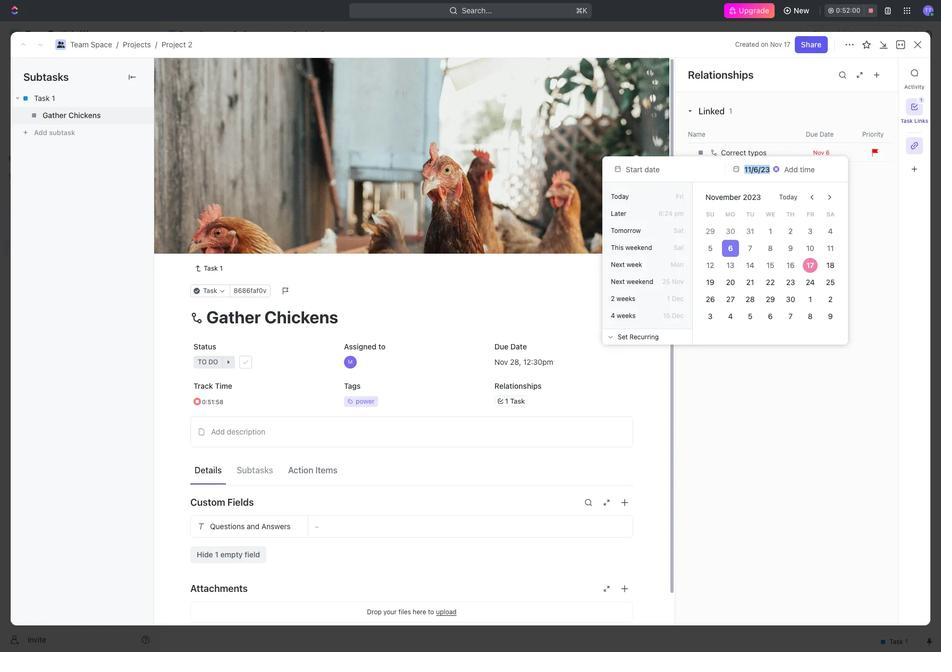 Task type: describe. For each thing, give the bounding box(es) containing it.
relationships inside "task sidebar content" section
[[688, 68, 754, 81]]

0 horizontal spatial projects link
[[123, 40, 151, 49]]

0 vertical spatial task 1
[[34, 94, 55, 103]]

1 button for 2
[[239, 203, 254, 213]]

Search tasks... text field
[[809, 121, 916, 137]]

0 vertical spatial project
[[294, 29, 319, 38]]

and
[[247, 522, 260, 531]]

correct typos link
[[708, 144, 793, 162]]

upgrade link
[[724, 3, 775, 18]]

docs link
[[4, 88, 154, 105]]

typos
[[749, 148, 767, 157]]

questions and answers
[[210, 522, 291, 531]]

0 vertical spatial add task button
[[858, 64, 903, 81]]

1 vertical spatial share
[[802, 40, 822, 49]]

time
[[215, 381, 232, 390]]

0 horizontal spatial add task button
[[210, 220, 250, 233]]

date
[[511, 342, 527, 351]]

18
[[827, 260, 835, 269]]

13
[[727, 260, 735, 269]]

assigned
[[344, 342, 377, 351]]

list link
[[237, 96, 252, 110]]

1 vertical spatial add task
[[286, 150, 314, 158]]

1 inside 'linked 1'
[[730, 106, 733, 115]]

0 vertical spatial task 1 link
[[11, 90, 154, 107]]

set
[[618, 333, 628, 341]]

1 button inside task sidebar navigation tab list
[[907, 97, 925, 115]]

hide 1 empty field
[[197, 550, 260, 559]]

sidebar navigation
[[0, 21, 159, 652]]

to inside drop your files here to upload
[[428, 608, 434, 616]]

field
[[245, 550, 260, 559]]

inbox link
[[4, 70, 154, 87]]

hide for hide 1 empty field
[[197, 550, 213, 559]]

21
[[747, 277, 755, 287]]

22
[[767, 277, 775, 287]]

tags
[[344, 381, 361, 390]]

Start date text field
[[626, 164, 715, 173]]

your
[[384, 608, 397, 616]]

1 horizontal spatial 6
[[769, 312, 773, 321]]

25 nov
[[663, 277, 684, 285]]

references
[[699, 213, 744, 222]]

drop your files here to upload
[[367, 608, 457, 616]]

1 horizontal spatial team space link
[[165, 28, 223, 40]]

next weekend
[[611, 277, 654, 285]]

1 vertical spatial relationships
[[495, 381, 542, 390]]

1 inside the custom fields element
[[215, 550, 219, 559]]

weeks for 4 weeks
[[617, 312, 636, 320]]

0 vertical spatial 9
[[789, 243, 793, 252]]

add down task 2
[[214, 222, 228, 231]]

0 horizontal spatial 4
[[611, 312, 615, 320]]

tu
[[747, 210, 755, 217]]

task 2
[[214, 204, 237, 213]]

1 horizontal spatial 5
[[749, 312, 753, 321]]

add down calendar link
[[286, 150, 298, 158]]

sat for tomorrow
[[674, 226, 684, 234]]

0 horizontal spatial 29
[[706, 226, 715, 235]]

0 vertical spatial 7
[[749, 243, 753, 252]]

dec for 15 dec
[[672, 312, 684, 320]]

27
[[727, 294, 735, 304]]

0 horizontal spatial team space link
[[70, 40, 112, 49]]

do
[[208, 252, 218, 260]]

0 vertical spatial 3
[[809, 226, 813, 235]]

1 horizontal spatial task 1 link
[[190, 262, 227, 275]]

0 vertical spatial to
[[197, 252, 206, 260]]

upgrade
[[739, 6, 770, 15]]

2 weeks
[[611, 294, 636, 302]]

this
[[611, 243, 624, 251]]

sat for this weekend
[[674, 243, 684, 251]]

assigned to
[[344, 342, 386, 351]]

hide button
[[548, 122, 571, 135]]

correct typos
[[721, 148, 767, 157]]

questions
[[210, 522, 245, 531]]

search...
[[462, 6, 492, 15]]

this weekend
[[611, 243, 653, 251]]

6 inside 'dropdown button'
[[826, 149, 830, 156]]

progress
[[206, 150, 240, 158]]

2023
[[743, 192, 762, 201]]

0 horizontal spatial project 2
[[185, 63, 248, 81]]

home
[[26, 55, 46, 64]]

1 horizontal spatial add task button
[[273, 148, 318, 161]]

25 for 25
[[827, 277, 836, 287]]

15 for 15 dec
[[664, 312, 671, 320]]

Add time text field
[[785, 164, 817, 173]]

dec for 1 dec
[[672, 294, 684, 302]]

8686faf0v button
[[230, 285, 271, 297]]

1 vertical spatial 8
[[809, 312, 813, 321]]

due date
[[495, 342, 527, 351]]

set recurring
[[618, 333, 659, 341]]

name
[[688, 130, 706, 138]]

list
[[239, 98, 252, 107]]

add task for the top add task button
[[865, 68, 897, 77]]

today button
[[773, 189, 804, 206]]

weekend for next weekend
[[627, 277, 654, 285]]

gather
[[43, 111, 67, 120]]

1 horizontal spatial 17
[[807, 260, 815, 269]]

task links
[[901, 118, 929, 124]]

task sidebar navigation tab list
[[901, 64, 929, 178]]

drop
[[367, 608, 382, 616]]

november 2023
[[706, 192, 762, 201]]

recurring
[[630, 333, 659, 341]]

26
[[706, 294, 715, 304]]

space for team space
[[199, 29, 221, 38]]

new button
[[779, 2, 816, 19]]

track
[[194, 381, 213, 390]]

board link
[[196, 96, 219, 110]]

25 for 25 nov
[[663, 277, 671, 285]]

details button
[[190, 461, 226, 480]]

fri
[[677, 192, 684, 200]]

custom
[[190, 497, 225, 508]]

favorites button
[[4, 152, 41, 165]]

0 vertical spatial 17
[[784, 40, 791, 48]]

0 vertical spatial user group image
[[57, 42, 65, 48]]

6:24 pm
[[659, 209, 684, 217]]

0 horizontal spatial subtasks
[[23, 71, 69, 83]]

action
[[288, 466, 314, 475]]

0 horizontal spatial nov
[[672, 277, 684, 285]]

add description button
[[194, 423, 630, 440]]

week
[[627, 260, 643, 268]]

custom fields button
[[190, 490, 634, 515]]

table link
[[321, 96, 342, 110]]

items
[[316, 466, 338, 475]]

add down automations button
[[865, 68, 879, 77]]

dashboards
[[26, 110, 67, 119]]

answers
[[262, 522, 291, 531]]

next for next weekend
[[611, 277, 625, 285]]



Task type: vqa. For each thing, say whether or not it's contained in the screenshot.


Task type: locate. For each thing, give the bounding box(es) containing it.
attachments
[[190, 583, 248, 594]]

0 horizontal spatial 15
[[664, 312, 671, 320]]

1 horizontal spatial 30
[[786, 294, 796, 304]]

Due date text field
[[745, 164, 771, 173]]

weekend up week
[[626, 243, 653, 251]]

2 horizontal spatial to
[[428, 608, 434, 616]]

12
[[707, 260, 715, 269]]

0 vertical spatial space
[[199, 29, 221, 38]]

1 horizontal spatial project 2 link
[[280, 28, 328, 40]]

3 down 26
[[708, 312, 713, 321]]

1 vertical spatial space
[[91, 40, 112, 49]]

subtasks up fields
[[237, 466, 273, 475]]

november
[[706, 192, 741, 201]]

nov 6 button
[[795, 149, 849, 156]]

tree
[[4, 185, 154, 329]]

0 vertical spatial share
[[814, 29, 834, 38]]

weeks down 2 weeks
[[617, 312, 636, 320]]

8
[[769, 243, 773, 252], [809, 312, 813, 321]]

29 down references
[[706, 226, 715, 235]]

share down new 'button'
[[814, 29, 834, 38]]

7 down "23"
[[789, 312, 793, 321]]

1 vertical spatial team
[[70, 40, 89, 49]]

add inside "button"
[[211, 427, 225, 436]]

1 horizontal spatial 25
[[827, 277, 836, 287]]

add task button
[[858, 64, 903, 81], [273, 148, 318, 161], [210, 220, 250, 233]]

1 vertical spatial sat
[[674, 243, 684, 251]]

2 dec from the top
[[672, 312, 684, 320]]

space
[[199, 29, 221, 38], [91, 40, 112, 49]]

today inside button
[[780, 193, 798, 201]]

task inside tab list
[[901, 118, 914, 124]]

6 up 13
[[728, 243, 733, 252]]

1 horizontal spatial today
[[780, 193, 798, 201]]

1 25 from the left
[[663, 277, 671, 285]]

3
[[809, 226, 813, 235], [708, 312, 713, 321]]

0 horizontal spatial today
[[611, 192, 629, 200]]

17 down the 10
[[807, 260, 815, 269]]

in progress
[[197, 150, 240, 158]]

6:24
[[659, 209, 673, 217]]

relationships up 'linked 1'
[[688, 68, 754, 81]]

15
[[767, 260, 775, 269], [664, 312, 671, 320]]

1 button for 1
[[238, 184, 253, 195]]

today up th on the top
[[780, 193, 798, 201]]

0 horizontal spatial 17
[[784, 40, 791, 48]]

1 horizontal spatial 29
[[766, 294, 776, 304]]

0 vertical spatial 8
[[769, 243, 773, 252]]

we
[[766, 210, 776, 217]]

17 right on
[[784, 40, 791, 48]]

0 horizontal spatial to
[[197, 252, 206, 260]]

fields
[[228, 497, 254, 508]]

weeks for 2 weeks
[[617, 294, 636, 302]]

17
[[784, 40, 791, 48], [807, 260, 815, 269]]

1 vertical spatial project 2
[[185, 63, 248, 81]]

0 horizontal spatial project 2 link
[[162, 40, 192, 49]]

8 up 22
[[769, 243, 773, 252]]

1 horizontal spatial projects link
[[230, 28, 274, 40]]

1 horizontal spatial 15
[[767, 260, 775, 269]]

inbox
[[26, 73, 44, 82]]

action items button
[[284, 461, 342, 480]]

1 sat from the top
[[674, 226, 684, 234]]

references 0
[[699, 213, 753, 222]]

nov up add time text field
[[814, 149, 825, 156]]

0 horizontal spatial 25
[[663, 277, 671, 285]]

1 horizontal spatial 7
[[789, 312, 793, 321]]

project 2
[[294, 29, 325, 38], [185, 63, 248, 81]]

25
[[663, 277, 671, 285], [827, 277, 836, 287]]

sat down pm
[[674, 226, 684, 234]]

1 horizontal spatial add task
[[286, 150, 314, 158]]

29 down 22
[[766, 294, 776, 304]]

0 vertical spatial 30
[[726, 226, 735, 235]]

0 vertical spatial project 2
[[294, 29, 325, 38]]

team space
[[179, 29, 221, 38]]

⌘k
[[576, 6, 588, 15]]

2 vertical spatial 6
[[769, 312, 773, 321]]

9 down the 18
[[829, 312, 834, 321]]

user group image
[[169, 31, 176, 37]]

add task down automations button
[[865, 68, 897, 77]]

0 vertical spatial dec
[[672, 294, 684, 302]]

track time
[[194, 381, 232, 390]]

to right assigned on the bottom
[[379, 342, 386, 351]]

1 button down progress
[[238, 184, 253, 195]]

subtasks button
[[233, 461, 278, 480]]

20
[[726, 277, 735, 287]]

0 vertical spatial weekend
[[626, 243, 653, 251]]

to do
[[197, 252, 218, 260]]

15 down 1 dec
[[664, 312, 671, 320]]

home link
[[4, 52, 154, 69]]

15 for 15
[[767, 260, 775, 269]]

4
[[829, 226, 834, 235], [611, 312, 615, 320], [728, 312, 733, 321]]

30 down "references 0"
[[726, 226, 735, 235]]

4 weeks
[[611, 312, 636, 320]]

0 horizontal spatial user group image
[[11, 209, 19, 215]]

nov inside 'dropdown button'
[[814, 149, 825, 156]]

2 vertical spatial project
[[185, 63, 232, 81]]

0 vertical spatial sat
[[674, 226, 684, 234]]

add left description
[[211, 427, 225, 436]]

1 horizontal spatial space
[[199, 29, 221, 38]]

25 down the 18
[[827, 277, 836, 287]]

0 horizontal spatial 7
[[749, 243, 753, 252]]

3 up the 10
[[809, 226, 813, 235]]

task sidebar content section
[[675, 58, 942, 626]]

1 vertical spatial 3
[[708, 312, 713, 321]]

share down new
[[802, 40, 822, 49]]

task 1
[[34, 94, 55, 103], [214, 185, 236, 194], [204, 264, 223, 272]]

custom fields element
[[190, 515, 634, 563]]

1 vertical spatial nov
[[814, 149, 825, 156]]

31
[[747, 226, 755, 235]]

task 1 link
[[11, 90, 154, 107], [190, 262, 227, 275]]

2 horizontal spatial 4
[[829, 226, 834, 235]]

task 1 down do
[[204, 264, 223, 272]]

2 sat from the top
[[674, 243, 684, 251]]

6 down 22
[[769, 312, 773, 321]]

sa
[[827, 210, 835, 217]]

2 horizontal spatial 6
[[826, 149, 830, 156]]

0 vertical spatial relationships
[[688, 68, 754, 81]]

1 horizontal spatial 9
[[829, 312, 834, 321]]

subtasks inside button
[[237, 466, 273, 475]]

0:52:00 button
[[825, 4, 878, 17]]

nov right on
[[771, 40, 783, 48]]

user group image up home link
[[57, 42, 65, 48]]

14
[[747, 260, 755, 269]]

2
[[321, 29, 325, 38], [188, 40, 192, 49], [236, 63, 245, 81], [253, 150, 257, 158], [233, 204, 237, 213], [789, 226, 793, 235], [230, 252, 234, 260], [611, 294, 615, 302], [829, 294, 833, 304]]

task 1 link up chickens
[[11, 90, 154, 107]]

8 down 24
[[809, 312, 813, 321]]

1 next from the top
[[611, 260, 625, 268]]

next for next week
[[611, 260, 625, 268]]

user group image down spaces
[[11, 209, 19, 215]]

2 25 from the left
[[827, 277, 836, 287]]

1 vertical spatial projects
[[123, 40, 151, 49]]

/
[[225, 29, 228, 38], [276, 29, 278, 38], [116, 40, 119, 49], [155, 40, 157, 49]]

1 vertical spatial 9
[[829, 312, 834, 321]]

created on nov 17
[[736, 40, 791, 48]]

add task down calendar
[[286, 150, 314, 158]]

gather chickens
[[43, 111, 101, 120]]

add task button down task 2
[[210, 220, 250, 233]]

here
[[413, 608, 426, 616]]

dec up 15 dec
[[672, 294, 684, 302]]

calendar
[[271, 98, 303, 107]]

1 horizontal spatial team
[[179, 29, 197, 38]]

0 vertical spatial 5
[[708, 243, 713, 252]]

files
[[399, 608, 411, 616]]

15 dec
[[664, 312, 684, 320]]

fr
[[807, 210, 815, 217]]

7 down 31
[[749, 243, 753, 252]]

today up later
[[611, 192, 629, 200]]

space up home link
[[91, 40, 112, 49]]

due
[[495, 342, 509, 351]]

sat up mon
[[674, 243, 684, 251]]

0 vertical spatial team
[[179, 29, 197, 38]]

details
[[195, 466, 222, 475]]

10
[[807, 243, 815, 252]]

weeks
[[617, 294, 636, 302], [617, 312, 636, 320]]

team up home link
[[70, 40, 89, 49]]

1 horizontal spatial hide
[[552, 125, 566, 132]]

invite
[[28, 635, 46, 644]]

1 vertical spatial add task button
[[273, 148, 318, 161]]

2 next from the top
[[611, 277, 625, 285]]

1 vertical spatial user group image
[[11, 209, 19, 215]]

space right user group image
[[199, 29, 221, 38]]

1 vertical spatial 5
[[749, 312, 753, 321]]

1 button up task links
[[907, 97, 925, 115]]

links
[[915, 118, 929, 124]]

mon
[[671, 260, 684, 268]]

0 horizontal spatial projects
[[123, 40, 151, 49]]

4 up the 11
[[829, 226, 834, 235]]

space for team space / projects / project 2
[[91, 40, 112, 49]]

2 vertical spatial add task
[[214, 222, 246, 231]]

team space link
[[165, 28, 223, 40], [70, 40, 112, 49]]

dec down 1 dec
[[672, 312, 684, 320]]

to
[[197, 252, 206, 260], [379, 342, 386, 351], [428, 608, 434, 616]]

0 horizontal spatial 8
[[769, 243, 773, 252]]

0:52:00
[[837, 6, 861, 14]]

2 horizontal spatial add task
[[865, 68, 897, 77]]

2 horizontal spatial add task button
[[858, 64, 903, 81]]

attachments button
[[190, 576, 634, 602]]

0 vertical spatial 15
[[767, 260, 775, 269]]

task 1 link down to do
[[190, 262, 227, 275]]

team right user group image
[[179, 29, 197, 38]]

0 horizontal spatial hide
[[197, 550, 213, 559]]

description
[[227, 427, 265, 436]]

hide inside the custom fields element
[[197, 550, 213, 559]]

add task for add task button to the left
[[214, 222, 246, 231]]

1 vertical spatial 29
[[766, 294, 776, 304]]

su
[[707, 210, 715, 217]]

4 down 27
[[728, 312, 733, 321]]

0 vertical spatial next
[[611, 260, 625, 268]]

add task button down automations button
[[858, 64, 903, 81]]

2 horizontal spatial nov
[[814, 149, 825, 156]]

1 vertical spatial project
[[162, 40, 186, 49]]

11
[[828, 243, 835, 252]]

weekend
[[626, 243, 653, 251], [627, 277, 654, 285]]

0 horizontal spatial 30
[[726, 226, 735, 235]]

Edit task name text field
[[190, 307, 634, 327]]

0 vertical spatial nov
[[771, 40, 783, 48]]

2 vertical spatial task 1
[[204, 264, 223, 272]]

0 horizontal spatial 5
[[708, 243, 713, 252]]

0 horizontal spatial space
[[91, 40, 112, 49]]

subtasks down home
[[23, 71, 69, 83]]

6 down search tasks... text field
[[826, 149, 830, 156]]

project
[[294, 29, 319, 38], [162, 40, 186, 49], [185, 63, 232, 81]]

1 horizontal spatial relationships
[[688, 68, 754, 81]]

0 vertical spatial 6
[[826, 149, 830, 156]]

0 vertical spatial subtasks
[[23, 71, 69, 83]]

4 down 2 weeks
[[611, 312, 615, 320]]

to right here
[[428, 608, 434, 616]]

1 dec from the top
[[672, 294, 684, 302]]

1 vertical spatial task 1
[[214, 185, 236, 194]]

tree inside sidebar navigation
[[4, 185, 154, 329]]

weekend for this weekend
[[626, 243, 653, 251]]

19
[[707, 277, 715, 287]]

nov down mon
[[672, 277, 684, 285]]

task
[[881, 68, 897, 77], [34, 94, 50, 103], [901, 118, 914, 124], [300, 150, 314, 158], [214, 185, 231, 194], [214, 204, 231, 213], [230, 222, 246, 231], [204, 264, 218, 272], [511, 397, 525, 405]]

linked 1
[[699, 106, 733, 116]]

1 vertical spatial to
[[379, 342, 386, 351]]

weekend down week
[[627, 277, 654, 285]]

1 horizontal spatial projects
[[243, 29, 271, 38]]

weeks up 4 weeks
[[617, 294, 636, 302]]

projects
[[243, 29, 271, 38], [123, 40, 151, 49]]

automations
[[850, 29, 895, 38]]

1 inside task sidebar navigation tab list
[[921, 97, 923, 103]]

2 vertical spatial to
[[428, 608, 434, 616]]

1 vertical spatial 7
[[789, 312, 793, 321]]

task 1 up task 2
[[214, 185, 236, 194]]

1 vertical spatial 6
[[728, 243, 733, 252]]

1 button right task 2
[[239, 203, 254, 213]]

team for team space
[[179, 29, 197, 38]]

9 up 16
[[789, 243, 793, 252]]

hide
[[552, 125, 566, 132], [197, 550, 213, 559]]

task 1 up dashboards at the left
[[34, 94, 55, 103]]

add task button down calendar link
[[273, 148, 318, 161]]

gantt
[[361, 98, 381, 107]]

project 2 link
[[280, 28, 328, 40], [162, 40, 192, 49]]

new
[[794, 6, 810, 15]]

0 horizontal spatial team
[[70, 40, 89, 49]]

action items
[[288, 466, 338, 475]]

16
[[787, 260, 795, 269]]

1 horizontal spatial 4
[[728, 312, 733, 321]]

add task down task 2
[[214, 222, 246, 231]]

5 up 12
[[708, 243, 713, 252]]

0 vertical spatial 1 button
[[907, 97, 925, 115]]

team
[[179, 29, 197, 38], [70, 40, 89, 49]]

5 down '28'
[[749, 312, 753, 321]]

1 horizontal spatial to
[[379, 342, 386, 351]]

next left week
[[611, 260, 625, 268]]

relationships up 1 task
[[495, 381, 542, 390]]

1 vertical spatial weekend
[[627, 277, 654, 285]]

hide inside button
[[552, 125, 566, 132]]

to left do
[[197, 252, 206, 260]]

15 up 22
[[767, 260, 775, 269]]

gantt link
[[359, 96, 381, 110]]

0 horizontal spatial add task
[[214, 222, 246, 231]]

next up 2 weeks
[[611, 277, 625, 285]]

team space / projects / project 2
[[70, 40, 192, 49]]

empty
[[221, 550, 243, 559]]

status
[[194, 342, 216, 351]]

docs
[[26, 92, 43, 101]]

30 down "23"
[[786, 294, 796, 304]]

user group image
[[57, 42, 65, 48], [11, 209, 19, 215]]

1 task
[[505, 397, 525, 405]]

next week
[[611, 260, 643, 268]]

user group image inside sidebar navigation
[[11, 209, 19, 215]]

1 vertical spatial next
[[611, 277, 625, 285]]

0 horizontal spatial 6
[[728, 243, 733, 252]]

1 horizontal spatial nov
[[771, 40, 783, 48]]

0 horizontal spatial 9
[[789, 243, 793, 252]]

hide for hide
[[552, 125, 566, 132]]

team for team space / projects / project 2
[[70, 40, 89, 49]]

2 vertical spatial nov
[[672, 277, 684, 285]]

28
[[746, 294, 755, 304]]

0 vertical spatial 29
[[706, 226, 715, 235]]

linked
[[699, 106, 725, 116]]

25 up 1 dec
[[663, 277, 671, 285]]



